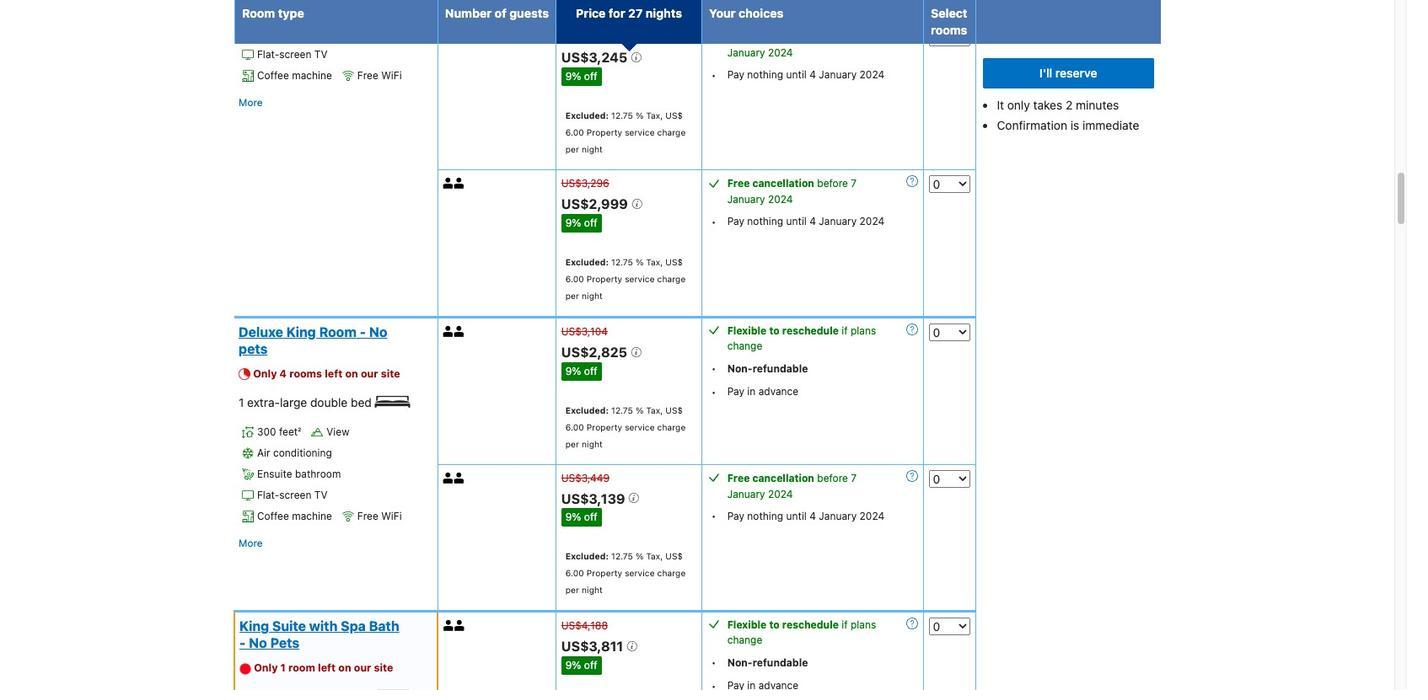 Task type: locate. For each thing, give the bounding box(es) containing it.
property for us$2,999
[[587, 274, 623, 284]]

1 coffee machine from the top
[[257, 69, 332, 82]]

3 9% from the top
[[566, 365, 582, 378]]

only down 'pets'
[[253, 368, 277, 380]]

1 12.75 from the top
[[612, 111, 634, 121]]

1 until from the top
[[787, 69, 807, 81]]

9% down us$3,139
[[566, 511, 582, 524]]

9% down us$3,245
[[566, 70, 582, 83]]

off down us$3,139
[[584, 511, 598, 524]]

king right deluxe
[[287, 325, 316, 340]]

no up only 4 rooms left on our site
[[369, 325, 388, 340]]

%
[[636, 111, 644, 121], [636, 257, 644, 267], [636, 405, 644, 415], [636, 552, 644, 562]]

9% off down us$3,139
[[566, 511, 598, 524]]

0 vertical spatial left
[[325, 368, 343, 380]]

free
[[728, 31, 750, 43], [358, 69, 379, 82], [728, 177, 750, 190], [728, 472, 750, 485], [358, 511, 379, 523]]

charge
[[658, 127, 686, 138], [658, 274, 686, 284], [658, 422, 686, 432], [658, 569, 686, 579]]

flat- down 300
[[257, 490, 279, 502]]

9% off for us$2,999
[[566, 217, 598, 229]]

1 us$ from the top
[[666, 111, 683, 121]]

12.75 down "us$2,825"
[[612, 405, 634, 415]]

machine
[[292, 69, 332, 82], [292, 511, 332, 523]]

property for us$3,139
[[587, 569, 623, 579]]

3 service from the top
[[625, 422, 655, 432]]

rooms up the 1 extra-large double bed
[[290, 368, 322, 380]]

0 vertical spatial coffee
[[257, 69, 289, 82]]

2024
[[768, 47, 793, 59], [860, 69, 885, 81], [768, 193, 793, 206], [860, 215, 885, 228], [768, 488, 793, 501], [860, 510, 885, 523]]

0 vertical spatial before 7 january 2024
[[728, 31, 857, 59]]

9% off for us$3,811
[[566, 660, 598, 672]]

2 off from the top
[[584, 217, 598, 229]]

our for deluxe king room - no pets
[[361, 368, 378, 380]]

coffee machine
[[257, 69, 332, 82], [257, 511, 332, 523]]

1
[[239, 395, 244, 410], [281, 662, 286, 675]]

1 7 from the top
[[851, 31, 857, 43]]

more for coffee
[[239, 96, 263, 109]]

0 vertical spatial flat-screen tv
[[257, 48, 328, 61]]

ensuite bathroom down feet² in the bottom left of the page
[[257, 469, 341, 481]]

bathroom down the view
[[295, 469, 341, 481]]

ensuite down room type
[[257, 27, 292, 40]]

•
[[712, 69, 717, 82], [712, 216, 717, 229], [712, 362, 717, 375], [712, 386, 717, 399], [712, 511, 717, 523], [712, 657, 717, 670]]

0 vertical spatial flexible
[[728, 325, 767, 337]]

0 vertical spatial machine
[[292, 69, 332, 82]]

plans
[[851, 325, 877, 337], [851, 619, 877, 632]]

refundable
[[753, 363, 808, 375], [753, 657, 808, 670]]

3 6.00 from the top
[[566, 422, 584, 432]]

1 9% off. you're getting a reduced rate because booking.com is paying part of the price.. element from the top
[[562, 68, 602, 86]]

1 vertical spatial refundable
[[753, 657, 808, 670]]

12.75 % tax, us$ 6.00 property service charge per night for us$2,825
[[566, 405, 686, 449]]

ensuite bathroom down type at the left top of the page
[[257, 27, 341, 40]]

2 9% from the top
[[566, 217, 582, 229]]

1 vertical spatial 7
[[851, 177, 857, 190]]

2 6.00 from the top
[[566, 274, 584, 284]]

1 vertical spatial screen
[[279, 490, 312, 502]]

more
[[239, 96, 263, 109], [239, 538, 263, 550]]

2 refundable from the top
[[753, 657, 808, 670]]

-
[[360, 325, 366, 340], [240, 636, 246, 651]]

1 vertical spatial flat-screen tv
[[257, 490, 328, 502]]

screen down feet² in the bottom left of the page
[[279, 490, 312, 502]]

12.75 % tax, us$ 6.00 property service charge per night up us$3,449
[[566, 405, 686, 449]]

pay in advance
[[728, 385, 799, 398]]

property up us$3,104
[[587, 274, 623, 284]]

1 vertical spatial plans
[[851, 619, 877, 632]]

excluded: for us$3,245
[[566, 111, 609, 121]]

3 before from the top
[[818, 472, 849, 485]]

per up us$3,296
[[566, 144, 580, 154]]

1 vertical spatial before 7 january 2024
[[728, 177, 857, 206]]

per
[[566, 144, 580, 154], [566, 291, 580, 301], [566, 439, 580, 449], [566, 586, 580, 596]]

- up only 4 rooms left on our site
[[360, 325, 366, 340]]

free cancellation
[[728, 31, 815, 43], [728, 177, 815, 190], [728, 472, 815, 485]]

1 horizontal spatial room
[[319, 325, 357, 340]]

2 more from the top
[[239, 538, 263, 550]]

per for us$3,245
[[566, 144, 580, 154]]

4 6.00 from the top
[[566, 569, 584, 579]]

air down 300
[[257, 447, 270, 460]]

air left type at the left top of the page
[[257, 6, 270, 19]]

only
[[253, 368, 277, 380], [254, 662, 278, 675]]

night for us$2,825
[[582, 439, 603, 449]]

before for us$3,139
[[818, 472, 849, 485]]

1 if plans change from the top
[[728, 325, 877, 352]]

1 vertical spatial left
[[318, 662, 336, 675]]

0 vertical spatial air conditioning
[[257, 6, 332, 19]]

2 nothing from the top
[[748, 215, 784, 228]]

1 vertical spatial only
[[254, 662, 278, 675]]

property up us$4,188
[[587, 569, 623, 579]]

4 12.75 from the top
[[612, 552, 634, 562]]

flat- down room type
[[257, 48, 279, 61]]

6.00 for us$2,825
[[566, 422, 584, 432]]

1 before 7 january 2024 from the top
[[728, 31, 857, 59]]

9% off. you're getting a reduced rate because booking.com is paying part of the price.. element
[[562, 68, 602, 86], [562, 214, 602, 233], [562, 362, 602, 381], [562, 509, 602, 527], [562, 657, 602, 676]]

cancellation for us$3,139
[[753, 472, 815, 485]]

2 tv from the top
[[314, 490, 328, 502]]

off down 'us$2,999'
[[584, 217, 598, 229]]

6.00 up us$3,449
[[566, 422, 584, 432]]

screen
[[279, 48, 312, 61], [279, 490, 312, 502]]

3 % from the top
[[636, 405, 644, 415]]

night
[[582, 144, 603, 154], [582, 291, 603, 301], [582, 439, 603, 449], [582, 586, 603, 596]]

7 for us$2,999
[[851, 177, 857, 190]]

9% off. you're getting a reduced rate because booking.com is paying part of the price.. element down us$3,811
[[562, 657, 602, 676]]

off for us$2,825
[[584, 365, 598, 378]]

3 charge from the top
[[658, 422, 686, 432]]

9% off. you're getting a reduced rate because booking.com is paying part of the price.. element for us$3,245
[[562, 68, 602, 86]]

1 horizontal spatial 1
[[281, 662, 286, 675]]

3 excluded: from the top
[[566, 405, 609, 415]]

2 until from the top
[[787, 215, 807, 228]]

0 vertical spatial only
[[253, 368, 277, 380]]

3 nothing from the top
[[748, 510, 784, 523]]

feet²
[[279, 426, 301, 439]]

1 vertical spatial ensuite
[[257, 469, 292, 481]]

rooms down select
[[931, 23, 968, 37]]

1 vertical spatial flat-
[[257, 490, 279, 502]]

2 ensuite from the top
[[257, 469, 292, 481]]

us$2,825
[[562, 345, 631, 360]]

0 vertical spatial non-refundable
[[728, 363, 808, 375]]

9% down us$3,811
[[566, 660, 582, 672]]

excluded:
[[566, 111, 609, 121], [566, 257, 609, 267], [566, 405, 609, 415], [566, 552, 609, 562]]

tax, for us$2,825
[[647, 405, 663, 415]]

1 vertical spatial tv
[[314, 490, 328, 502]]

excluded: for us$3,139
[[566, 552, 609, 562]]

nothing
[[748, 69, 784, 81], [748, 215, 784, 228], [748, 510, 784, 523]]

2 free cancellation from the top
[[728, 177, 815, 190]]

us$4,188
[[562, 620, 608, 633]]

1 horizontal spatial king
[[287, 325, 316, 340]]

1 vertical spatial wifi
[[381, 511, 402, 523]]

reschedule
[[783, 325, 839, 337], [783, 619, 839, 632]]

3 us$ from the top
[[666, 405, 683, 415]]

off
[[584, 70, 598, 83], [584, 217, 598, 229], [584, 365, 598, 378], [584, 511, 598, 524], [584, 660, 598, 672]]

charge for us$3,139
[[658, 569, 686, 579]]

ensuite
[[257, 27, 292, 40], [257, 469, 292, 481]]

occupancy image
[[454, 32, 465, 43], [465, 32, 476, 43], [454, 326, 465, 337], [444, 621, 455, 632]]

9% for us$2,825
[[566, 365, 582, 378]]

site down bath
[[374, 662, 394, 675]]

only down pets
[[254, 662, 278, 675]]

1 if from the top
[[842, 325, 848, 337]]

us$3,566
[[562, 31, 610, 43]]

0 vertical spatial flat-
[[257, 48, 279, 61]]

1 vertical spatial flexible
[[728, 619, 767, 632]]

2 reschedule from the top
[[783, 619, 839, 632]]

1 pay nothing until 4 january 2024 from the top
[[728, 69, 885, 81]]

0 vertical spatial ensuite bathroom
[[257, 27, 341, 40]]

service for us$3,245
[[625, 127, 655, 138]]

3 night from the top
[[582, 439, 603, 449]]

4 for us$3,139
[[810, 510, 817, 523]]

3 until from the top
[[787, 510, 807, 523]]

9% for us$3,811
[[566, 660, 582, 672]]

night up us$3,104
[[582, 291, 603, 301]]

site down deluxe king room - no pets link
[[381, 368, 400, 380]]

12.75 % tax, us$ 6.00 property service charge per night
[[566, 111, 686, 154], [566, 257, 686, 301], [566, 405, 686, 449], [566, 552, 686, 596]]

cancellation for us$3,245
[[753, 31, 815, 43]]

6.00 for us$2,999
[[566, 274, 584, 284]]

non-refundable
[[728, 363, 808, 375], [728, 657, 808, 670]]

room
[[242, 6, 275, 20], [319, 325, 357, 340]]

1 more details on meals and payment options image from the top
[[907, 29, 918, 41]]

double
[[310, 395, 348, 410]]

6.00 for us$3,245
[[566, 127, 584, 138]]

0 horizontal spatial king
[[240, 619, 269, 635]]

1 vertical spatial our
[[354, 662, 372, 675]]

1 vertical spatial rooms
[[290, 368, 322, 380]]

0 horizontal spatial -
[[240, 636, 246, 651]]

1 vertical spatial to
[[770, 619, 780, 632]]

9% down "us$2,825"
[[566, 365, 582, 378]]

air
[[257, 6, 270, 19], [257, 447, 270, 460]]

on up bed
[[345, 368, 358, 380]]

12.75 down us$3,245
[[612, 111, 634, 121]]

1 vertical spatial ensuite bathroom
[[257, 469, 341, 481]]

1 night from the top
[[582, 144, 603, 154]]

0 vertical spatial screen
[[279, 48, 312, 61]]

more for ensuite
[[239, 538, 263, 550]]

non- for us$2,825
[[728, 363, 753, 375]]

1 vertical spatial coffee machine
[[257, 511, 332, 523]]

1 tv from the top
[[314, 48, 328, 61]]

12.75 % tax, us$ 6.00 property service charge per night up us$3,296
[[566, 111, 686, 154]]

flexible for us$3,811
[[728, 619, 767, 632]]

4 property from the top
[[587, 569, 623, 579]]

12.75 for us$2,825
[[612, 405, 634, 415]]

flexible to reschedule for us$2,825
[[728, 325, 839, 337]]

2 vertical spatial before 7 january 2024
[[728, 472, 857, 501]]

4 night from the top
[[582, 586, 603, 596]]

our down spa at the bottom of the page
[[354, 662, 372, 675]]

6.00 up us$4,188
[[566, 569, 584, 579]]

bathroom
[[295, 27, 341, 40], [295, 469, 341, 481]]

2 vertical spatial until
[[787, 510, 807, 523]]

per up us$3,104
[[566, 291, 580, 301]]

1 more from the top
[[239, 96, 263, 109]]

service for us$2,825
[[625, 422, 655, 432]]

2 flat-screen tv from the top
[[257, 490, 328, 502]]

deluxe king room - no pets
[[239, 325, 388, 357]]

your
[[709, 6, 736, 20]]

bathroom down type at the left top of the page
[[295, 27, 341, 40]]

room up only 4 rooms left on our site
[[319, 325, 357, 340]]

service
[[625, 127, 655, 138], [625, 274, 655, 284], [625, 422, 655, 432], [625, 569, 655, 579]]

1 vertical spatial cancellation
[[753, 177, 815, 190]]

1 off from the top
[[584, 70, 598, 83]]

% for us$3,139
[[636, 552, 644, 562]]

1 vertical spatial flexible to reschedule
[[728, 619, 839, 632]]

0 vertical spatial more
[[239, 96, 263, 109]]

property
[[587, 127, 623, 138], [587, 274, 623, 284], [587, 422, 623, 432], [587, 569, 623, 579]]

3 7 from the top
[[851, 472, 857, 485]]

us$ for us$2,999
[[666, 257, 683, 267]]

9% for us$2,999
[[566, 217, 582, 229]]

1 % from the top
[[636, 111, 644, 121]]

1 cancellation from the top
[[753, 31, 815, 43]]

1 vertical spatial if
[[842, 619, 848, 632]]

9% down 'us$2,999'
[[566, 217, 582, 229]]

2 charge from the top
[[658, 274, 686, 284]]

1 vertical spatial on
[[339, 662, 351, 675]]

1 vertical spatial 1
[[281, 662, 286, 675]]

1 vertical spatial coffee
[[257, 511, 289, 523]]

2 if from the top
[[842, 619, 848, 632]]

per up us$3,449
[[566, 439, 580, 449]]

1 vertical spatial air
[[257, 447, 270, 460]]

1 vertical spatial if plans change
[[728, 619, 877, 647]]

3 per from the top
[[566, 439, 580, 449]]

per up us$4,188
[[566, 586, 580, 596]]

1 vertical spatial bathroom
[[295, 469, 341, 481]]

flat-screen tv
[[257, 48, 328, 61], [257, 490, 328, 502]]

2 9% off from the top
[[566, 217, 598, 229]]

1 vertical spatial conditioning
[[273, 447, 332, 460]]

on down the king suite with spa bath - no pets link
[[339, 662, 351, 675]]

9% off down 'us$2,999'
[[566, 217, 598, 229]]

night for us$3,139
[[582, 586, 603, 596]]

2 before from the top
[[818, 177, 849, 190]]

9% off. you're getting a reduced rate because booking.com is paying part of the price.. element down us$3,139
[[562, 509, 602, 527]]

off down us$3,245
[[584, 70, 598, 83]]

us$
[[666, 111, 683, 121], [666, 257, 683, 267], [666, 405, 683, 415], [666, 552, 683, 562]]

4 service from the top
[[625, 569, 655, 579]]

king suite with spa bath - no pets link
[[240, 619, 428, 652]]

4 charge from the top
[[658, 569, 686, 579]]

9% off for us$2,825
[[566, 365, 598, 378]]

before for us$2,999
[[818, 177, 849, 190]]

off for us$2,999
[[584, 217, 598, 229]]

9% off down "us$2,825"
[[566, 365, 598, 378]]

excluded: down us$3,139
[[566, 552, 609, 562]]

more details on meals and payment options image
[[907, 29, 918, 41], [907, 324, 918, 336], [907, 470, 918, 482], [907, 619, 918, 630]]

flat-screen tv down feet² in the bottom left of the page
[[257, 490, 328, 502]]

4 excluded: from the top
[[566, 552, 609, 562]]

excluded: down "us$2,825"
[[566, 405, 609, 415]]

0 vertical spatial on
[[345, 368, 358, 380]]

0 vertical spatial pay nothing until 4 january 2024
[[728, 69, 885, 81]]

us$ for us$3,139
[[666, 552, 683, 562]]

12.75 % tax, us$ 6.00 property service charge per night up us$3,104
[[566, 257, 686, 301]]

1 horizontal spatial no
[[369, 325, 388, 340]]

to
[[770, 325, 780, 337], [770, 619, 780, 632]]

us$3,104
[[562, 325, 608, 338]]

7 for us$3,245
[[851, 31, 857, 43]]

7
[[851, 31, 857, 43], [851, 177, 857, 190], [851, 472, 857, 485]]

0 vertical spatial cancellation
[[753, 31, 815, 43]]

site
[[381, 368, 400, 380], [374, 662, 394, 675]]

0 vertical spatial room
[[242, 6, 275, 20]]

12.75 % tax, us$ 6.00 property service charge per night up us$4,188
[[566, 552, 686, 596]]

0 vertical spatial flexible to reschedule
[[728, 325, 839, 337]]

free wifi
[[358, 69, 402, 82], [358, 511, 402, 523]]

before
[[818, 31, 849, 43], [818, 177, 849, 190], [818, 472, 849, 485]]

2 tax, from the top
[[647, 257, 663, 267]]

charge for us$3,245
[[658, 127, 686, 138]]

2 excluded: from the top
[[566, 257, 609, 267]]

select rooms
[[931, 6, 968, 37]]

0 horizontal spatial no
[[249, 636, 267, 651]]

0 vertical spatial refundable
[[753, 363, 808, 375]]

2 wifi from the top
[[381, 511, 402, 523]]

12.75
[[612, 111, 634, 121], [612, 257, 634, 267], [612, 405, 634, 415], [612, 552, 634, 562]]

0 vertical spatial ensuite
[[257, 27, 292, 40]]

2 7 from the top
[[851, 177, 857, 190]]

0 vertical spatial -
[[360, 325, 366, 340]]

- inside the king suite with spa bath - no pets
[[240, 636, 246, 651]]

0 vertical spatial air
[[257, 6, 270, 19]]

0 vertical spatial king
[[287, 325, 316, 340]]

1 before from the top
[[818, 31, 849, 43]]

0 vertical spatial if
[[842, 325, 848, 337]]

us$2,999
[[562, 196, 631, 212]]

6.00 up us$3,104
[[566, 274, 584, 284]]

4 for us$3,245
[[810, 69, 817, 81]]

king left suite
[[240, 619, 269, 635]]

property up us$3,449
[[587, 422, 623, 432]]

0 vertical spatial bathroom
[[295, 27, 341, 40]]

0 vertical spatial until
[[787, 69, 807, 81]]

1 horizontal spatial -
[[360, 325, 366, 340]]

2 to from the top
[[770, 619, 780, 632]]

1 horizontal spatial rooms
[[931, 23, 968, 37]]

2 vertical spatial 7
[[851, 472, 857, 485]]

1 flexible from the top
[[728, 325, 767, 337]]

screen down type at the left top of the page
[[279, 48, 312, 61]]

0 vertical spatial site
[[381, 368, 400, 380]]

9% off down us$3,811
[[566, 660, 598, 672]]

1 vertical spatial before
[[818, 177, 849, 190]]

2 night from the top
[[582, 291, 603, 301]]

pay
[[728, 69, 745, 81], [728, 215, 745, 228], [728, 385, 745, 398], [728, 510, 745, 523]]

3 • from the top
[[712, 362, 717, 375]]

1 vertical spatial free wifi
[[358, 511, 402, 523]]

excluded: down us$3,245
[[566, 111, 609, 121]]

2 pay from the top
[[728, 215, 745, 228]]

2 flexible from the top
[[728, 619, 767, 632]]

6.00
[[566, 127, 584, 138], [566, 274, 584, 284], [566, 422, 584, 432], [566, 569, 584, 579]]

flexible to reschedule
[[728, 325, 839, 337], [728, 619, 839, 632]]

suite
[[272, 619, 306, 635]]

0 vertical spatial 1
[[239, 395, 244, 410]]

0 horizontal spatial room
[[242, 6, 275, 20]]

1 per from the top
[[566, 144, 580, 154]]

if for us$2,825
[[842, 325, 848, 337]]

4 tax, from the top
[[647, 552, 663, 562]]

0 vertical spatial before
[[818, 31, 849, 43]]

off for us$3,245
[[584, 70, 598, 83]]

1 vertical spatial room
[[319, 325, 357, 340]]

flexible
[[728, 325, 767, 337], [728, 619, 767, 632]]

5 9% off from the top
[[566, 660, 598, 672]]

2 vertical spatial before
[[818, 472, 849, 485]]

on
[[345, 368, 358, 380], [339, 662, 351, 675]]

room left type at the left top of the page
[[242, 6, 275, 20]]

pets
[[270, 636, 300, 651]]

0 vertical spatial more link
[[239, 95, 263, 112]]

1 vertical spatial no
[[249, 636, 267, 651]]

1 vertical spatial site
[[374, 662, 394, 675]]

2 more link from the top
[[239, 536, 263, 553]]

0 vertical spatial plans
[[851, 325, 877, 337]]

us$3,811
[[562, 639, 627, 655]]

left right the room
[[318, 662, 336, 675]]

night up us$4,188
[[582, 586, 603, 596]]

night up us$3,449
[[582, 439, 603, 449]]

2 cancellation from the top
[[753, 177, 815, 190]]

2 12.75 from the top
[[612, 257, 634, 267]]

cancellation
[[753, 31, 815, 43], [753, 177, 815, 190], [753, 472, 815, 485]]

our for king suite with spa bath - no pets
[[354, 662, 372, 675]]

1 vertical spatial non-
[[728, 657, 753, 670]]

change
[[728, 340, 763, 352], [728, 635, 763, 647]]

0 vertical spatial no
[[369, 325, 388, 340]]

before 7 january 2024
[[728, 31, 857, 59], [728, 177, 857, 206], [728, 472, 857, 501]]

charge for us$2,825
[[658, 422, 686, 432]]

1 air from the top
[[257, 6, 270, 19]]

property up us$3,296
[[587, 127, 623, 138]]

2 % from the top
[[636, 257, 644, 267]]

2 12.75 % tax, us$ 6.00 property service charge per night from the top
[[566, 257, 686, 301]]

if for us$3,811
[[842, 619, 848, 632]]

- left pets
[[240, 636, 246, 651]]

9% off. you're getting a reduced rate because booking.com is paying part of the price.. element down us$3,245
[[562, 68, 602, 86]]

5 9% off. you're getting a reduced rate because booking.com is paying part of the price.. element from the top
[[562, 657, 602, 676]]

no inside the king suite with spa bath - no pets
[[249, 636, 267, 651]]

2 plans from the top
[[851, 619, 877, 632]]

9% off. you're getting a reduced rate because booking.com is paying part of the price.. element for us$2,825
[[562, 362, 602, 381]]

1 vertical spatial machine
[[292, 511, 332, 523]]

9% off. you're getting a reduced rate because booking.com is paying part of the price.. element down "us$2,825"
[[562, 362, 602, 381]]

price for 27 nights
[[576, 6, 683, 20]]

6.00 up us$3,296
[[566, 127, 584, 138]]

4
[[810, 69, 817, 81], [810, 215, 817, 228], [280, 368, 287, 380], [810, 510, 817, 523]]

3 9% off from the top
[[566, 365, 598, 378]]

off down "us$2,825"
[[584, 365, 598, 378]]

1 vertical spatial change
[[728, 635, 763, 647]]

2 property from the top
[[587, 274, 623, 284]]

left
[[325, 368, 343, 380], [318, 662, 336, 675]]

0 vertical spatial non-
[[728, 363, 753, 375]]

12.75 down us$3,139
[[612, 552, 634, 562]]

2 if plans change from the top
[[728, 619, 877, 647]]

before 7 january 2024 for us$2,999
[[728, 177, 857, 206]]

night up us$3,296
[[582, 144, 603, 154]]

refundable for us$2,825
[[753, 363, 808, 375]]

3 cancellation from the top
[[753, 472, 815, 485]]

nights
[[646, 6, 683, 20]]

on for room
[[345, 368, 358, 380]]

left up double
[[325, 368, 343, 380]]

if plans change
[[728, 325, 877, 352], [728, 619, 877, 647]]

nothing for us$3,245
[[748, 69, 784, 81]]

1 left the room
[[281, 662, 286, 675]]

free cancellation for us$3,245
[[728, 31, 815, 43]]

1 vertical spatial air conditioning
[[257, 447, 332, 460]]

0 vertical spatial to
[[770, 325, 780, 337]]

0 vertical spatial free cancellation
[[728, 31, 815, 43]]

no left pets
[[249, 636, 267, 651]]

0 vertical spatial coffee machine
[[257, 69, 332, 82]]

non- for us$3,811
[[728, 657, 753, 670]]

view
[[327, 426, 350, 439]]

0 vertical spatial if plans change
[[728, 325, 877, 352]]

occupancy image
[[443, 32, 454, 43], [443, 178, 454, 189], [454, 178, 465, 189], [443, 326, 454, 337], [443, 473, 454, 484], [454, 473, 465, 484], [455, 621, 466, 632]]

king inside the king suite with spa bath - no pets
[[240, 619, 269, 635]]

12.75 % tax, us$ 6.00 property service charge per night for us$3,245
[[566, 111, 686, 154]]

our up bed
[[361, 368, 378, 380]]

2 vertical spatial free cancellation
[[728, 472, 815, 485]]

property for us$2,825
[[587, 422, 623, 432]]

12.75 down 'us$2,999'
[[612, 257, 634, 267]]

0 vertical spatial wifi
[[381, 69, 402, 82]]

if plans change for us$2,825
[[728, 325, 877, 352]]

2 coffee from the top
[[257, 511, 289, 523]]

9% off. you're getting a reduced rate because booking.com is paying part of the price.. element down 'us$2,999'
[[562, 214, 602, 233]]

2 service from the top
[[625, 274, 655, 284]]

0 vertical spatial our
[[361, 368, 378, 380]]

excluded: down 'us$2,999'
[[566, 257, 609, 267]]

9% off down us$3,245
[[566, 70, 598, 83]]

0 vertical spatial rooms
[[931, 23, 968, 37]]

4 us$ from the top
[[666, 552, 683, 562]]

2 vertical spatial pay nothing until 4 january 2024
[[728, 510, 885, 523]]

1 vertical spatial more link
[[239, 536, 263, 553]]

if plans change for us$3,811
[[728, 619, 877, 647]]

tv
[[314, 48, 328, 61], [314, 490, 328, 502]]

tax,
[[647, 111, 663, 121], [647, 257, 663, 267], [647, 405, 663, 415], [647, 552, 663, 562]]

1 vertical spatial nothing
[[748, 215, 784, 228]]

left for with
[[318, 662, 336, 675]]

1 vertical spatial more
[[239, 538, 263, 550]]

immediate
[[1083, 118, 1140, 132]]

1 left the 'extra-'
[[239, 395, 244, 410]]

4 off from the top
[[584, 511, 598, 524]]

1 vertical spatial king
[[240, 619, 269, 635]]

0 vertical spatial conditioning
[[273, 6, 332, 19]]

2 non-refundable from the top
[[728, 657, 808, 670]]

3 9% off. you're getting a reduced rate because booking.com is paying part of the price.. element from the top
[[562, 362, 602, 381]]

0 vertical spatial 7
[[851, 31, 857, 43]]

off down us$3,811
[[584, 660, 598, 672]]

january
[[728, 47, 766, 59], [819, 69, 857, 81], [728, 193, 766, 206], [819, 215, 857, 228], [728, 488, 766, 501], [819, 510, 857, 523]]

king
[[287, 325, 316, 340], [240, 619, 269, 635]]

flat-screen tv down type at the left top of the page
[[257, 48, 328, 61]]

ensuite down 300 feet²
[[257, 469, 292, 481]]

9% off. you're getting a reduced rate because booking.com is paying part of the price.. element for us$3,811
[[562, 657, 602, 676]]

with
[[309, 619, 338, 635]]

3 off from the top
[[584, 365, 598, 378]]



Task type: describe. For each thing, give the bounding box(es) containing it.
per for us$2,999
[[566, 291, 580, 301]]

select
[[931, 6, 968, 20]]

2 ensuite bathroom from the top
[[257, 469, 341, 481]]

1 • from the top
[[712, 69, 717, 82]]

bath
[[369, 619, 400, 635]]

charge for us$2,999
[[658, 274, 686, 284]]

free cancellation for us$3,139
[[728, 472, 815, 485]]

us$3,245
[[562, 50, 631, 65]]

% for us$3,245
[[636, 111, 644, 121]]

price
[[576, 6, 606, 20]]

only for pets
[[253, 368, 277, 380]]

pay for us$2,999
[[728, 215, 745, 228]]

1 wifi from the top
[[381, 69, 402, 82]]

5 • from the top
[[712, 511, 717, 523]]

% for us$2,825
[[636, 405, 644, 415]]

free for us$3,245
[[728, 31, 750, 43]]

refundable for us$3,811
[[753, 657, 808, 670]]

minutes
[[1076, 98, 1120, 112]]

site for king suite with spa bath - no pets
[[374, 662, 394, 675]]

only for -
[[254, 662, 278, 675]]

change for us$3,811
[[728, 635, 763, 647]]

more link for ensuite
[[239, 536, 263, 553]]

extra-
[[247, 395, 280, 410]]

non-refundable for us$3,811
[[728, 657, 808, 670]]

plans for us$2,825
[[851, 325, 877, 337]]

tax, for us$3,245
[[647, 111, 663, 121]]

pay nothing until 4 january 2024 for us$3,245
[[728, 69, 885, 81]]

choices
[[739, 6, 784, 20]]

room type
[[242, 6, 304, 20]]

pay nothing until 4 january 2024 for us$3,139
[[728, 510, 885, 523]]

2 bathroom from the top
[[295, 469, 341, 481]]

only 1 room left on our site
[[254, 662, 394, 675]]

i'll reserve button
[[983, 58, 1155, 89]]

until for us$3,245
[[787, 69, 807, 81]]

bed
[[351, 395, 372, 410]]

excluded: for us$2,999
[[566, 257, 609, 267]]

12.75 for us$3,245
[[612, 111, 634, 121]]

until for us$2,999
[[787, 215, 807, 228]]

9% for us$3,245
[[566, 70, 582, 83]]

300 feet²
[[257, 426, 301, 439]]

us$ for us$3,245
[[666, 111, 683, 121]]

is
[[1071, 118, 1080, 132]]

type
[[278, 6, 304, 20]]

6 • from the top
[[712, 657, 717, 670]]

1 machine from the top
[[292, 69, 332, 82]]

2 machine from the top
[[292, 511, 332, 523]]

7 for us$3,139
[[851, 472, 857, 485]]

it only takes 2 minutes confirmation is immediate
[[998, 98, 1140, 132]]

2 conditioning from the top
[[273, 447, 332, 460]]

on for with
[[339, 662, 351, 675]]

service for us$3,139
[[625, 569, 655, 579]]

1 flat- from the top
[[257, 48, 279, 61]]

before 7 january 2024 for us$3,245
[[728, 31, 857, 59]]

night for us$2,999
[[582, 291, 603, 301]]

27
[[629, 6, 643, 20]]

9% for us$3,139
[[566, 511, 582, 524]]

4 • from the top
[[712, 386, 717, 399]]

2 flat- from the top
[[257, 490, 279, 502]]

9% off for us$3,139
[[566, 511, 598, 524]]

deluxe
[[239, 325, 283, 340]]

change for us$2,825
[[728, 340, 763, 352]]

0 horizontal spatial rooms
[[290, 368, 322, 380]]

nothing for us$3,139
[[748, 510, 784, 523]]

more details on meals and payment options image
[[907, 176, 918, 187]]

1 flat-screen tv from the top
[[257, 48, 328, 61]]

number of guests
[[445, 6, 549, 20]]

2 • from the top
[[712, 216, 717, 229]]

free for us$2,999
[[728, 177, 750, 190]]

room
[[289, 662, 315, 675]]

pay for us$3,139
[[728, 510, 745, 523]]

tax, for us$3,139
[[647, 552, 663, 562]]

1 ensuite bathroom from the top
[[257, 27, 341, 40]]

nothing for us$2,999
[[748, 215, 784, 228]]

1 conditioning from the top
[[273, 6, 332, 19]]

flexible to reschedule for us$3,811
[[728, 619, 839, 632]]

1 screen from the top
[[279, 48, 312, 61]]

plans for us$3,811
[[851, 619, 877, 632]]

1 ensuite from the top
[[257, 27, 292, 40]]

reschedule for us$2,825
[[783, 325, 839, 337]]

only 4 rooms left on our site
[[253, 368, 400, 380]]

confirmation
[[998, 118, 1068, 132]]

until for us$3,139
[[787, 510, 807, 523]]

per for us$3,139
[[566, 586, 580, 596]]

9% off. you're getting a reduced rate because booking.com is paying part of the price.. element for us$3,139
[[562, 509, 602, 527]]

3 more details on meals and payment options image from the top
[[907, 470, 918, 482]]

site for deluxe king room - no pets
[[381, 368, 400, 380]]

number
[[445, 6, 492, 20]]

free for us$3,139
[[728, 472, 750, 485]]

to for us$2,825
[[770, 325, 780, 337]]

4 more details on meals and payment options image from the top
[[907, 619, 918, 630]]

for
[[609, 6, 626, 20]]

1 coffee from the top
[[257, 69, 289, 82]]

in
[[748, 385, 756, 398]]

4 for us$2,999
[[810, 215, 817, 228]]

2 air from the top
[[257, 447, 270, 460]]

us$3,449
[[562, 472, 610, 485]]

of
[[495, 6, 507, 20]]

your choices
[[709, 6, 784, 20]]

1 bathroom from the top
[[295, 27, 341, 40]]

2 screen from the top
[[279, 490, 312, 502]]

off for us$3,811
[[584, 660, 598, 672]]

rooms inside select rooms
[[931, 23, 968, 37]]

night for us$3,245
[[582, 144, 603, 154]]

reschedule for us$3,811
[[783, 619, 839, 632]]

advance
[[759, 385, 799, 398]]

1 air conditioning from the top
[[257, 6, 332, 19]]

12.75 % tax, us$ 6.00 property service charge per night for us$3,139
[[566, 552, 686, 596]]

2 free wifi from the top
[[358, 511, 402, 523]]

2 more details on meals and payment options image from the top
[[907, 324, 918, 336]]

9% off. you're getting a reduced rate because booking.com is paying part of the price.. element for us$2,999
[[562, 214, 602, 233]]

room inside deluxe king room - no pets
[[319, 325, 357, 340]]

off for us$3,139
[[584, 511, 598, 524]]

1 extra-large double bed
[[239, 395, 375, 410]]

guests
[[510, 6, 549, 20]]

left for room
[[325, 368, 343, 380]]

only
[[1008, 98, 1031, 112]]

1 free wifi from the top
[[358, 69, 402, 82]]

2
[[1066, 98, 1073, 112]]

spa
[[341, 619, 366, 635]]

it
[[998, 98, 1005, 112]]

us$3,296
[[562, 177, 610, 190]]

pay nothing until 4 january 2024 for us$2,999
[[728, 215, 885, 228]]

excluded: for us$2,825
[[566, 405, 609, 415]]

12.75 % tax, us$ 6.00 property service charge per night for us$2,999
[[566, 257, 686, 301]]

300
[[257, 426, 276, 439]]

3 pay from the top
[[728, 385, 745, 398]]

no inside deluxe king room - no pets
[[369, 325, 388, 340]]

more link for coffee
[[239, 95, 263, 112]]

before 7 january 2024 for us$3,139
[[728, 472, 857, 501]]

12.75 for us$3,139
[[612, 552, 634, 562]]

us$3,139
[[562, 491, 629, 506]]

2 air conditioning from the top
[[257, 447, 332, 460]]

deluxe king room - no pets link
[[239, 324, 428, 358]]

service for us$2,999
[[625, 274, 655, 284]]

king suite with spa bath - no pets
[[240, 619, 400, 651]]

large
[[280, 395, 307, 410]]

us$ for us$2,825
[[666, 405, 683, 415]]

flexible for us$2,825
[[728, 325, 767, 337]]

cancellation for us$2,999
[[753, 177, 815, 190]]

king inside deluxe king room - no pets
[[287, 325, 316, 340]]

takes
[[1034, 98, 1063, 112]]

- inside deluxe king room - no pets
[[360, 325, 366, 340]]

i'll reserve
[[1040, 66, 1098, 80]]

property for us$3,245
[[587, 127, 623, 138]]

pets
[[239, 341, 268, 357]]

2 coffee machine from the top
[[257, 511, 332, 523]]



Task type: vqa. For each thing, say whether or not it's contained in the screenshot.
Facilities
no



